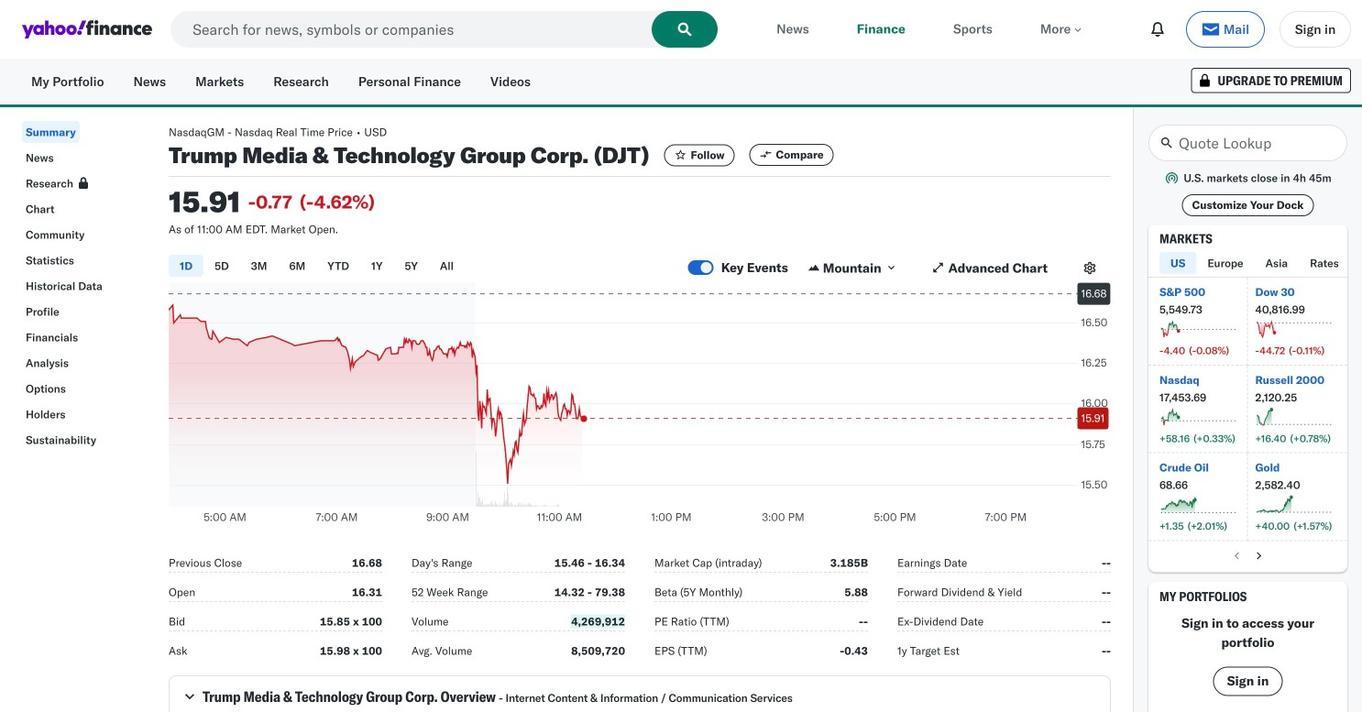 Task type: vqa. For each thing, say whether or not it's contained in the screenshot.
the bottom 'Last Price'
no



Task type: describe. For each thing, give the bounding box(es) containing it.
Search for news, symbols or companies text field
[[171, 11, 718, 48]]

2 tab list from the left
[[1160, 252, 1362, 277]]



Task type: locate. For each thing, give the bounding box(es) containing it.
prev image
[[1230, 548, 1244, 563]]

None checkbox
[[688, 260, 714, 275]]

1 horizontal spatial tab list
[[1160, 252, 1362, 277]]

Quote Lookup text field
[[1149, 125, 1348, 161]]

None search field
[[171, 11, 718, 48]]

toolbar
[[1142, 11, 1351, 48]]

djt navigation menubar menu bar
[[0, 117, 147, 451]]

tab list
[[169, 252, 688, 282], [1160, 252, 1362, 277]]

1 tab list from the left
[[169, 252, 688, 282]]

search image
[[678, 22, 692, 37]]

0 horizontal spatial tab list
[[169, 252, 688, 282]]

None search field
[[1149, 125, 1348, 161]]



